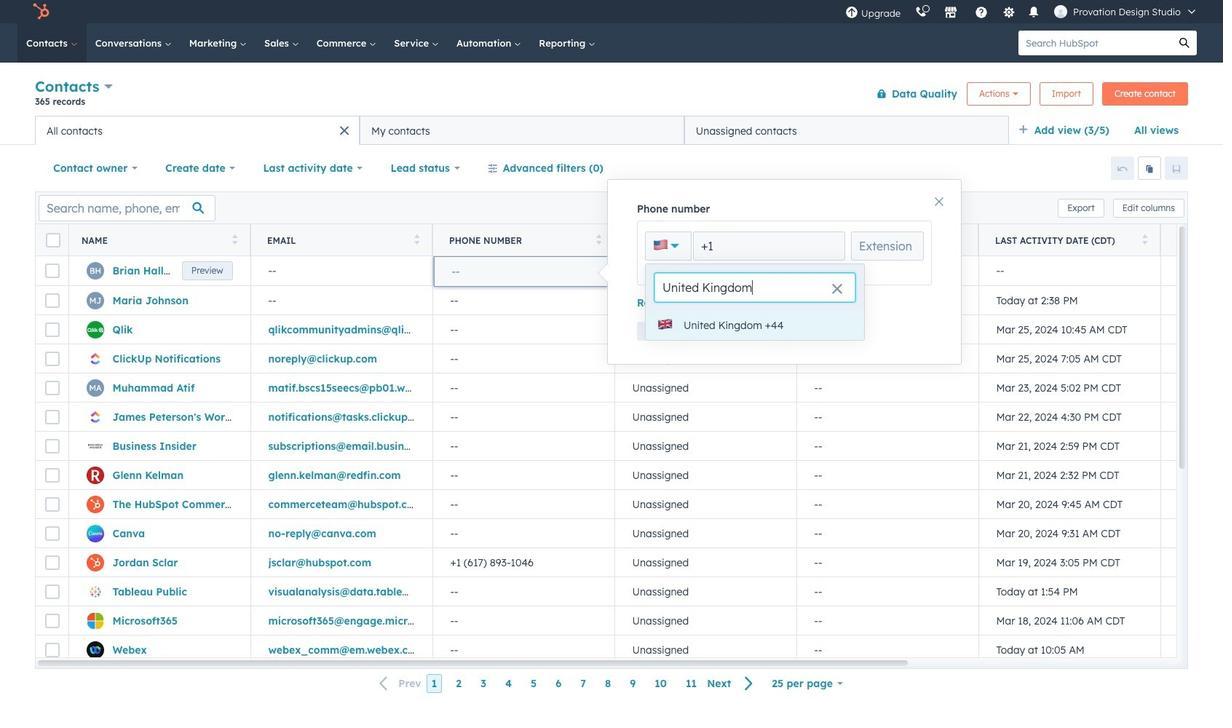 Task type: locate. For each thing, give the bounding box(es) containing it.
1 horizontal spatial press to sort. image
[[414, 234, 420, 244]]

clear input image
[[832, 284, 843, 296]]

2 press to sort. element from the left
[[414, 234, 420, 247]]

press to sort. image
[[232, 234, 237, 244], [414, 234, 420, 244]]

1 press to sort. element from the left
[[232, 234, 237, 247]]

james peterson image
[[1055, 5, 1068, 18]]

2 press to sort. image from the left
[[1142, 234, 1148, 244]]

menu
[[838, 0, 1206, 23]]

1 press to sort. image from the left
[[232, 234, 237, 244]]

list box
[[646, 311, 865, 340]]

-- text field
[[452, 264, 595, 280]]

press to sort. image
[[596, 234, 602, 244], [1142, 234, 1148, 244]]

2 press to sort. image from the left
[[414, 234, 420, 244]]

close image
[[935, 197, 944, 206]]

0 horizontal spatial press to sort. image
[[232, 234, 237, 244]]

Search search field
[[655, 273, 856, 302]]

1 press to sort. image from the left
[[596, 234, 602, 244]]

press to sort. element
[[232, 234, 237, 247], [414, 234, 420, 247], [596, 234, 602, 247], [1142, 234, 1148, 247]]

banner
[[35, 75, 1189, 116]]

pagination navigation
[[371, 674, 763, 694]]

column header
[[797, 224, 980, 256]]

None telephone field
[[693, 232, 846, 261]]

4 press to sort. element from the left
[[1142, 234, 1148, 247]]

1 horizontal spatial press to sort. image
[[1142, 234, 1148, 244]]

0 horizontal spatial press to sort. image
[[596, 234, 602, 244]]



Task type: vqa. For each thing, say whether or not it's contained in the screenshot.
Bob King icon
no



Task type: describe. For each thing, give the bounding box(es) containing it.
press to sort. image for 2nd the press to sort. element from right
[[596, 234, 602, 244]]

Search HubSpot search field
[[1019, 31, 1173, 55]]

press to sort. image for fourth the press to sort. element from the right
[[232, 234, 237, 244]]

3 press to sort. element from the left
[[596, 234, 602, 247]]

Extension text field
[[851, 232, 924, 261]]

Search name, phone, email addresses, or company search field
[[39, 195, 216, 221]]

marketplaces image
[[945, 7, 958, 20]]

press to sort. image for 2nd the press to sort. element from left
[[414, 234, 420, 244]]

press to sort. image for 1st the press to sort. element from right
[[1142, 234, 1148, 244]]



